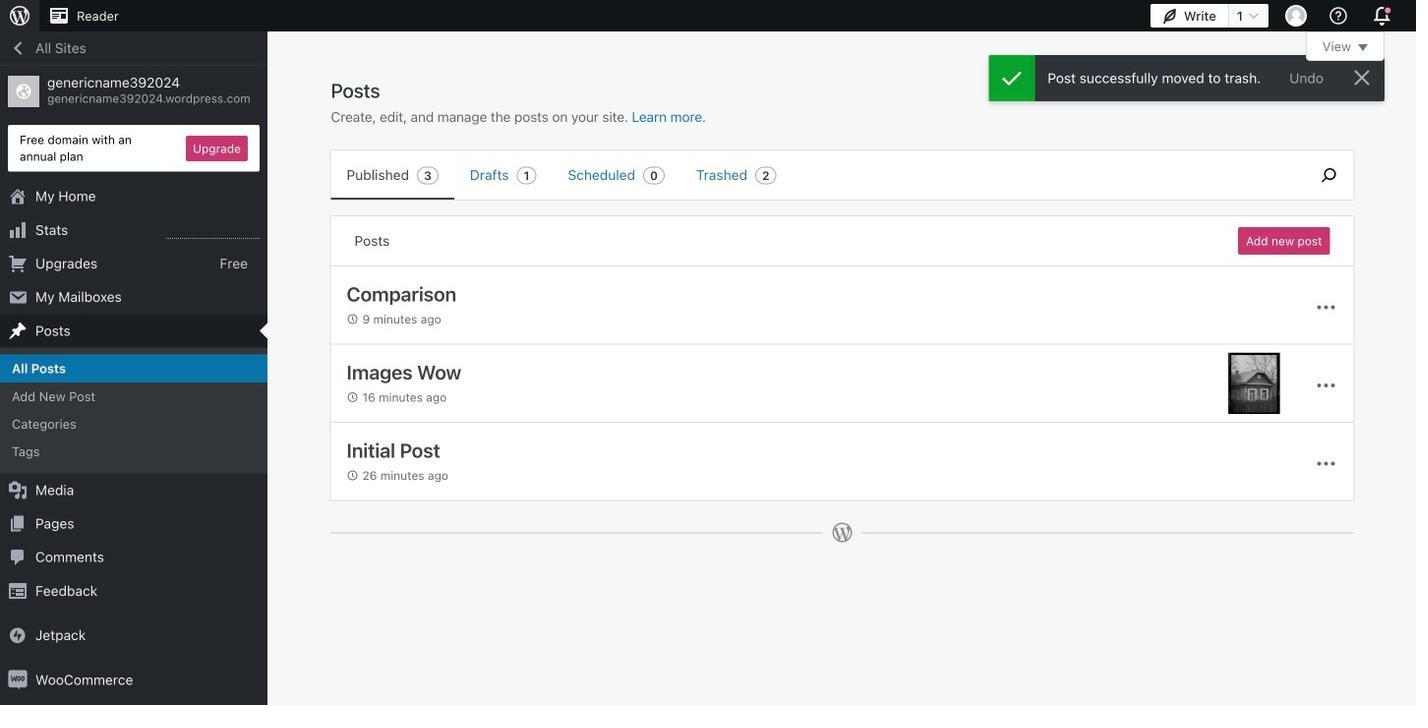 Task type: locate. For each thing, give the bounding box(es) containing it.
img image
[[8, 626, 28, 646], [8, 670, 28, 690]]

1 vertical spatial img image
[[8, 670, 28, 690]]

my profile image
[[1286, 5, 1308, 27]]

1 toggle menu image from the top
[[1315, 295, 1339, 319]]

0 vertical spatial toggle menu image
[[1315, 295, 1339, 319]]

3 toggle menu image from the top
[[1315, 452, 1339, 475]]

2 img image from the top
[[8, 670, 28, 690]]

manage your notifications image
[[1370, 2, 1397, 30]]

menu
[[331, 151, 1295, 200]]

main content
[[330, 31, 1385, 563]]

dismiss image
[[1351, 66, 1374, 90]]

0 vertical spatial img image
[[8, 626, 28, 646]]

None search field
[[1305, 151, 1354, 200]]

2 vertical spatial toggle menu image
[[1315, 452, 1339, 475]]

toggle menu image
[[1315, 295, 1339, 319], [1315, 374, 1339, 397], [1315, 452, 1339, 475]]

1 vertical spatial toggle menu image
[[1315, 374, 1339, 397]]



Task type: vqa. For each thing, say whether or not it's contained in the screenshot.
first Toggle menu icon from the bottom of the page
no



Task type: describe. For each thing, give the bounding box(es) containing it.
manage your sites image
[[8, 4, 31, 28]]

highest hourly views 0 image
[[166, 226, 260, 239]]

2 toggle menu image from the top
[[1315, 374, 1339, 397]]

help image
[[1327, 4, 1351, 28]]

notice status
[[989, 55, 1385, 101]]

1 img image from the top
[[8, 626, 28, 646]]

closed image
[[1359, 44, 1369, 51]]



